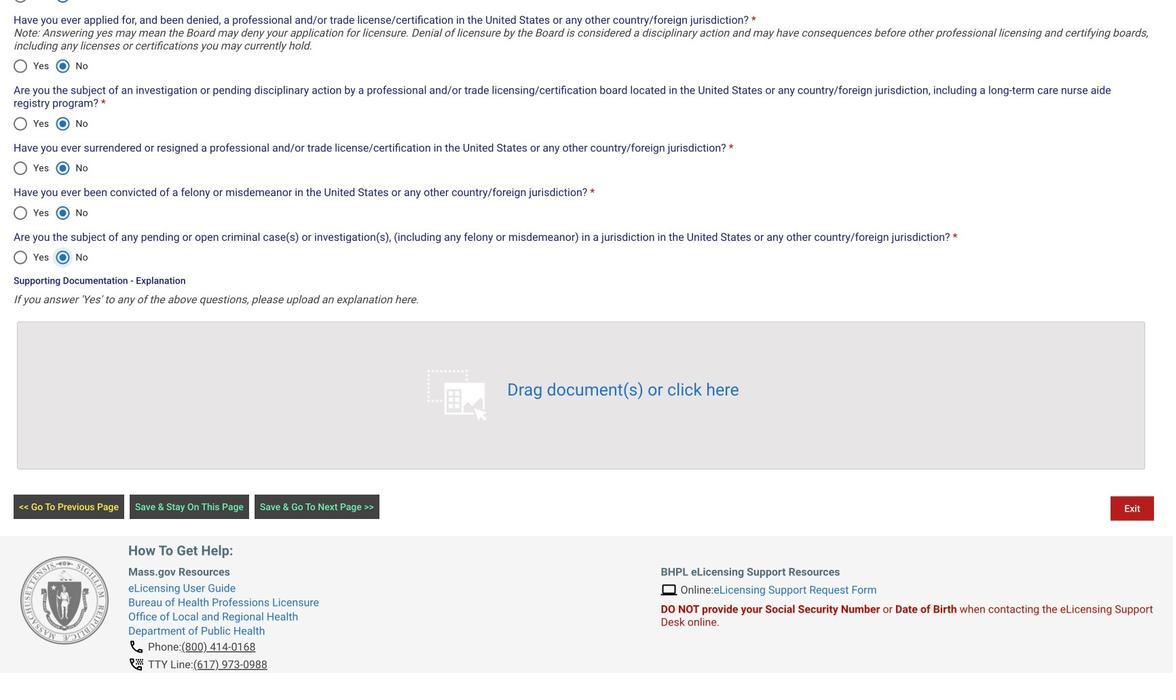 Task type: locate. For each thing, give the bounding box(es) containing it.
1 option group from the top
[[6, 0, 95, 12]]

option group
[[6, 0, 95, 12], [6, 50, 95, 83], [6, 107, 95, 140], [6, 152, 95, 185], [6, 197, 95, 229], [6, 241, 95, 274]]

4 option group from the top
[[6, 152, 95, 185]]



Task type: describe. For each thing, give the bounding box(es) containing it.
3 option group from the top
[[6, 107, 95, 140]]

6 option group from the top
[[6, 241, 95, 274]]

5 option group from the top
[[6, 197, 95, 229]]

massachusetts state seal image
[[20, 557, 109, 645]]

2 option group from the top
[[6, 50, 95, 83]]



Task type: vqa. For each thing, say whether or not it's contained in the screenshot.
4th option group
yes



